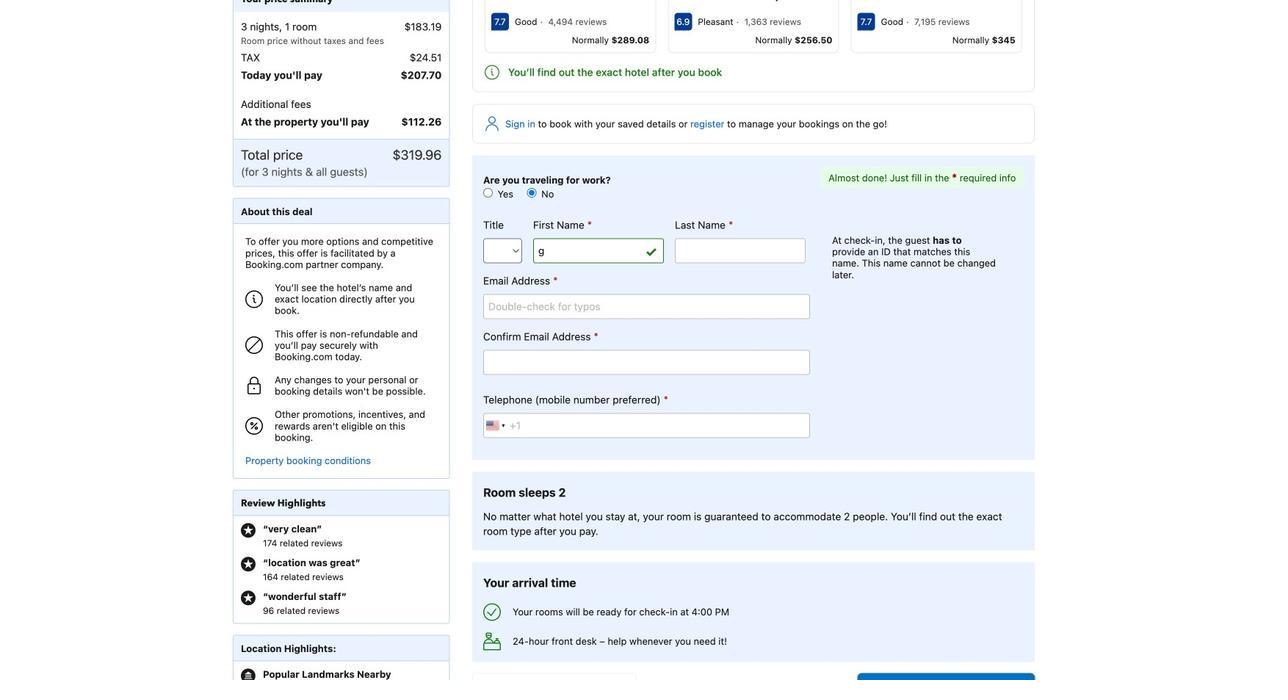 Task type: vqa. For each thing, say whether or not it's contained in the screenshot.
Bookings & Trips Link
no



Task type: locate. For each thing, give the bounding box(es) containing it.
scored 6.9 element
[[675, 13, 692, 30]]

0 vertical spatial star image
[[241, 524, 256, 538]]

None text field
[[534, 239, 664, 263], [484, 350, 811, 375], [534, 239, 664, 263], [484, 350, 811, 375]]

circled image
[[241, 669, 256, 681]]

1 horizontal spatial scored 7.7 element
[[858, 13, 876, 30]]

scored 7.7 element
[[492, 13, 509, 30], [858, 13, 876, 30]]

1 vertical spatial star image
[[241, 558, 256, 572]]

0 horizontal spatial scored 7.7 element
[[492, 13, 509, 30]]

star image
[[241, 524, 256, 538], [241, 558, 256, 572]]

checkmark image
[[647, 248, 657, 257]]

None text field
[[675, 239, 806, 263]]

None radio
[[484, 188, 493, 198]]

None radio
[[527, 188, 537, 198]]

star image
[[241, 591, 256, 606]]



Task type: describe. For each thing, give the bounding box(es) containing it.
2 scored 7.7 element from the left
[[858, 13, 876, 30]]

1 star image from the top
[[241, 524, 256, 538]]

2 star image from the top
[[241, 558, 256, 572]]

Double-check for typos text field
[[484, 294, 811, 319]]

1 scored 7.7 element from the left
[[492, 13, 509, 30]]

+1 text field
[[484, 413, 811, 438]]



